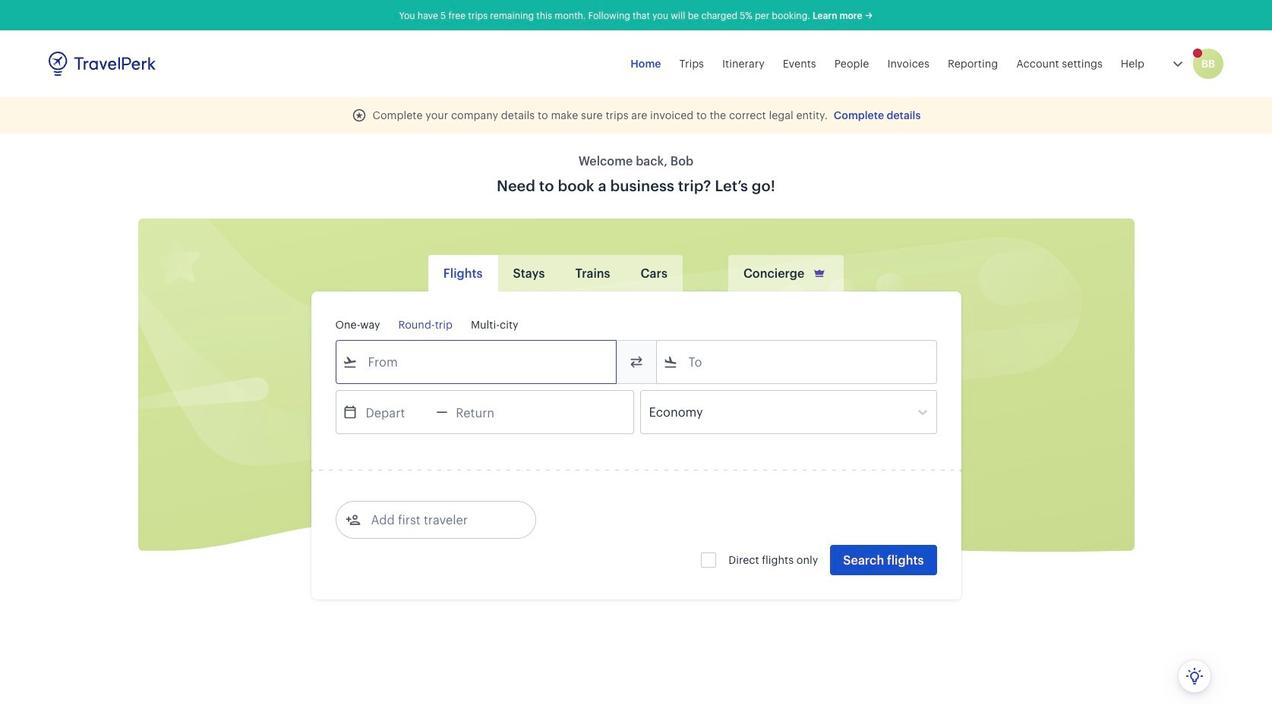 Task type: describe. For each thing, give the bounding box(es) containing it.
Depart text field
[[357, 391, 436, 434]]

Add first traveler search field
[[360, 508, 518, 532]]

Return text field
[[448, 391, 527, 434]]



Task type: vqa. For each thing, say whether or not it's contained in the screenshot.
Move backward to switch to the previous month. image
no



Task type: locate. For each thing, give the bounding box(es) containing it.
To search field
[[678, 350, 916, 374]]

From search field
[[357, 350, 596, 374]]



